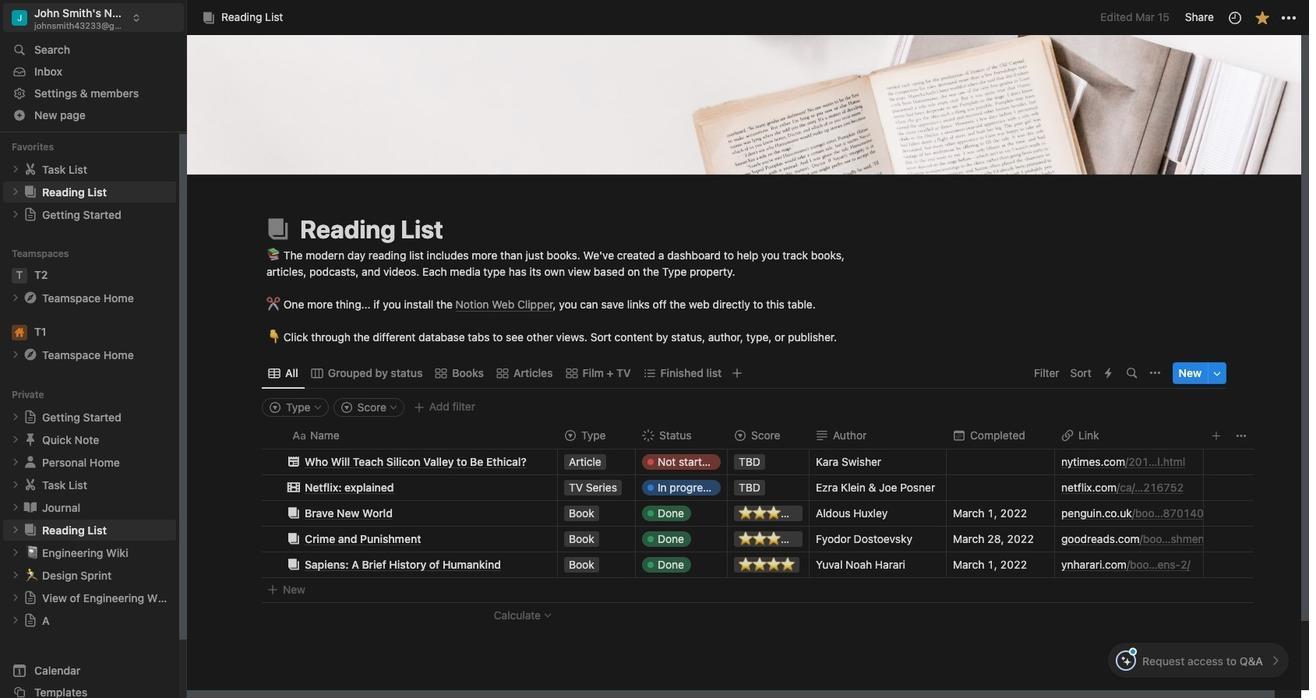 Task type: locate. For each thing, give the bounding box(es) containing it.
change page icon image for 7th open image from the top
[[23, 522, 38, 538]]

👇 image
[[267, 327, 281, 345]]

change page icon image for sixth open icon from the bottom
[[23, 208, 37, 222]]

4 tab from the left
[[490, 362, 559, 384]]

favorited image
[[1254, 10, 1270, 25]]

6 open image from the top
[[11, 616, 20, 625]]

open image
[[11, 210, 20, 219], [11, 458, 20, 467], [11, 480, 20, 490], [11, 503, 20, 512], [11, 593, 20, 603], [11, 616, 20, 625]]

open image
[[11, 165, 20, 174], [11, 187, 20, 197], [11, 293, 20, 303], [11, 350, 20, 359], [11, 412, 20, 422], [11, 435, 20, 444], [11, 525, 20, 535], [11, 548, 20, 557], [11, 571, 20, 580]]

✂️ image
[[267, 294, 281, 312]]

change page icon image
[[23, 162, 38, 177], [23, 184, 38, 200], [23, 208, 37, 222], [264, 215, 292, 243], [23, 290, 38, 306], [23, 347, 38, 363], [23, 410, 37, 424], [23, 432, 38, 448], [23, 455, 38, 470], [23, 477, 38, 493], [23, 500, 38, 515], [23, 522, 38, 538], [23, 591, 37, 605], [23, 614, 37, 628]]

2 open image from the top
[[11, 187, 20, 197]]

3 open image from the top
[[11, 293, 20, 303]]

change page icon image for fourth open icon from the top of the page
[[23, 500, 38, 515]]

change page icon image for fifth open image
[[23, 410, 37, 424]]

change page icon image for 6th open icon
[[23, 614, 37, 628]]

updates image
[[1227, 10, 1243, 25]]

2 tab from the left
[[304, 362, 429, 384]]

4 open image from the top
[[11, 503, 20, 512]]

change page icon image for sixth open image from the top
[[23, 432, 38, 448]]

tab
[[262, 362, 304, 384], [304, 362, 429, 384], [429, 362, 490, 384], [490, 362, 559, 384], [559, 362, 637, 384], [637, 362, 728, 384]]

tab list
[[262, 357, 1029, 389]]

1 open image from the top
[[11, 210, 20, 219]]

change page icon image for fifth open icon from the bottom
[[23, 455, 38, 470]]

t image
[[12, 268, 27, 283]]

8 open image from the top
[[11, 548, 20, 557]]

change page icon image for first open image
[[23, 162, 38, 177]]

6 tab from the left
[[637, 362, 728, 384]]



Task type: describe. For each thing, give the bounding box(es) containing it.
6 open image from the top
[[11, 435, 20, 444]]

3 open image from the top
[[11, 480, 20, 490]]

5 open image from the top
[[11, 593, 20, 603]]

change page icon image for 3rd open icon from the top
[[23, 477, 38, 493]]

5 open image from the top
[[11, 412, 20, 422]]

change page icon image for 7th open image from the bottom of the page
[[23, 290, 38, 306]]

1 tab from the left
[[262, 362, 304, 384]]

1 open image from the top
[[11, 165, 20, 174]]

5 tab from the left
[[559, 362, 637, 384]]

🏃 image
[[25, 566, 39, 584]]

change page icon image for second open icon from the bottom of the page
[[23, 591, 37, 605]]

3 tab from the left
[[429, 362, 490, 384]]

📚 image
[[267, 245, 281, 263]]

change page icon image for sixth open image from the bottom of the page
[[23, 347, 38, 363]]

4 open image from the top
[[11, 350, 20, 359]]

📓 image
[[25, 543, 39, 561]]

7 open image from the top
[[11, 525, 20, 535]]

create and view automations image
[[1105, 367, 1112, 378]]

change page icon image for 2nd open image from the top
[[23, 184, 38, 200]]

9 open image from the top
[[11, 571, 20, 580]]

2 open image from the top
[[11, 458, 20, 467]]



Task type: vqa. For each thing, say whether or not it's contained in the screenshot.
Filter notifications image
no



